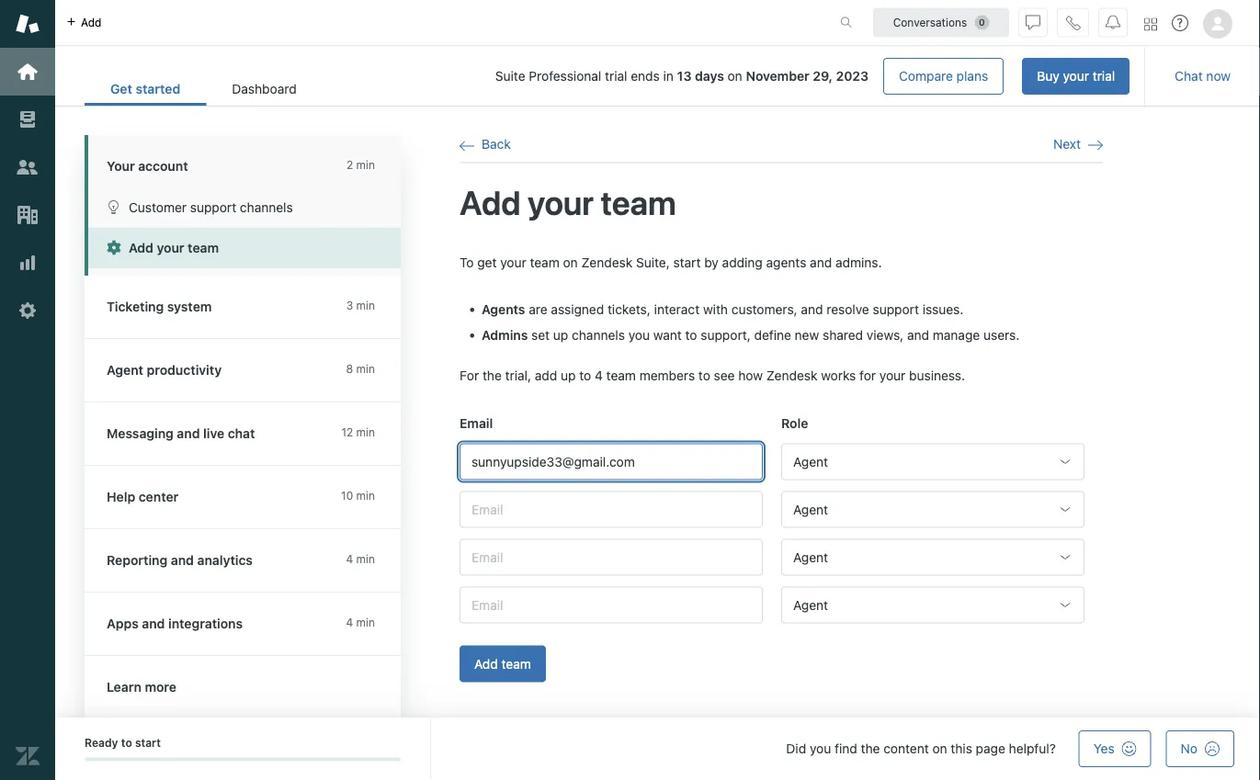 Task type: locate. For each thing, give the bounding box(es) containing it.
3 email field from the top
[[460, 539, 763, 576]]

0 horizontal spatial add
[[81, 16, 102, 29]]

support,
[[701, 328, 751, 343]]

ready to start
[[85, 737, 161, 750]]

0 vertical spatial the
[[483, 368, 502, 384]]

min for agent productivity
[[356, 363, 375, 376]]

4 min for integrations
[[346, 617, 375, 629]]

messaging and live chat
[[107, 426, 255, 441]]

start right the ready
[[135, 737, 161, 750]]

2 vertical spatial 4
[[346, 617, 353, 629]]

1 horizontal spatial channels
[[572, 328, 625, 343]]

yes button
[[1079, 731, 1152, 768]]

professional
[[529, 69, 602, 84]]

min inside reporting and analytics heading
[[356, 553, 375, 566]]

channels inside region
[[572, 328, 625, 343]]

2 email field from the top
[[460, 491, 763, 528]]

12 min
[[342, 426, 375, 439]]

4 for reporting and analytics
[[346, 553, 353, 566]]

back button
[[460, 136, 511, 153]]

page
[[976, 742, 1006, 757]]

up right trial,
[[561, 368, 576, 384]]

back
[[482, 137, 511, 152]]

1 4 min from the top
[[346, 553, 375, 566]]

next
[[1054, 137, 1081, 152]]

agent button
[[782, 444, 1085, 480], [782, 491, 1085, 528], [782, 539, 1085, 576], [782, 587, 1085, 624]]

2 min from the top
[[356, 299, 375, 312]]

support up views,
[[873, 302, 920, 317]]

7 min from the top
[[356, 617, 375, 629]]

on left this
[[933, 742, 948, 757]]

6 min from the top
[[356, 553, 375, 566]]

to
[[686, 328, 698, 343], [580, 368, 591, 384], [699, 368, 711, 384], [121, 737, 132, 750]]

get started image
[[16, 60, 40, 84]]

plans
[[957, 69, 989, 84]]

channels up 'add your team' button
[[240, 200, 293, 215]]

yes
[[1094, 742, 1115, 757]]

1 vertical spatial add
[[129, 240, 154, 256]]

0 vertical spatial support
[[190, 200, 236, 215]]

channels down assigned
[[572, 328, 625, 343]]

1 vertical spatial add your team
[[129, 240, 219, 256]]

4 min from the top
[[356, 426, 375, 439]]

4 inside reporting and analytics heading
[[346, 553, 353, 566]]

suite
[[496, 69, 526, 84]]

0 vertical spatial up
[[554, 328, 569, 343]]

and right views,
[[908, 328, 930, 343]]

1 horizontal spatial add
[[535, 368, 558, 384]]

and right apps
[[142, 617, 165, 632]]

you down tickets,
[[629, 328, 650, 343]]

main element
[[0, 0, 55, 781]]

1 vertical spatial on
[[563, 255, 578, 270]]

1 horizontal spatial you
[[810, 742, 832, 757]]

zendesk left suite,
[[582, 255, 633, 270]]

add team button
[[460, 646, 546, 683]]

days
[[695, 69, 724, 84]]

1 horizontal spatial support
[[873, 302, 920, 317]]

by
[[705, 255, 719, 270]]

start inside region
[[674, 255, 701, 270]]

and left analytics
[[171, 553, 194, 568]]

0 vertical spatial channels
[[240, 200, 293, 215]]

0 horizontal spatial add your team
[[129, 240, 219, 256]]

zendesk right how
[[767, 368, 818, 384]]

get
[[477, 255, 497, 270]]

trial down 'notifications' image
[[1093, 69, 1116, 84]]

0 vertical spatial add your team
[[460, 183, 676, 222]]

add your team inside content-title "region"
[[460, 183, 676, 222]]

trial left the 'ends'
[[605, 69, 628, 84]]

start inside 'footer'
[[135, 737, 161, 750]]

did
[[787, 742, 807, 757]]

1 vertical spatial the
[[861, 742, 880, 757]]

0 vertical spatial 4 min
[[346, 553, 375, 566]]

on right 'days'
[[728, 69, 743, 84]]

footer
[[55, 718, 1261, 781]]

1 vertical spatial up
[[561, 368, 576, 384]]

min for your account
[[356, 159, 375, 172]]

account
[[138, 159, 188, 174]]

1 horizontal spatial add your team
[[460, 183, 676, 222]]

1 vertical spatial zendesk
[[767, 368, 818, 384]]

min
[[356, 159, 375, 172], [356, 299, 375, 312], [356, 363, 375, 376], [356, 426, 375, 439], [356, 490, 375, 503], [356, 553, 375, 566], [356, 617, 375, 629]]

and
[[810, 255, 832, 270], [801, 302, 823, 317], [908, 328, 930, 343], [177, 426, 200, 441], [171, 553, 194, 568], [142, 617, 165, 632]]

support
[[190, 200, 236, 215], [873, 302, 920, 317]]

2
[[347, 159, 353, 172]]

0 vertical spatial add
[[460, 183, 521, 222]]

team
[[601, 183, 676, 222], [188, 240, 219, 256], [530, 255, 560, 270], [607, 368, 636, 384], [502, 656, 531, 672]]

and right "agents"
[[810, 255, 832, 270]]

section
[[337, 58, 1130, 95]]

region
[[460, 253, 1103, 705]]

add for add team button
[[475, 656, 498, 672]]

support inside button
[[190, 200, 236, 215]]

1 vertical spatial 4
[[346, 553, 353, 566]]

2 trial from the left
[[605, 69, 628, 84]]

add inside button
[[475, 656, 498, 672]]

4 email field from the top
[[460, 587, 763, 624]]

2 min
[[347, 159, 375, 172]]

0 horizontal spatial the
[[483, 368, 502, 384]]

region containing to get your team on zendesk suite, start by adding agents and admins.
[[460, 253, 1103, 705]]

new
[[795, 328, 820, 343]]

1 vertical spatial start
[[135, 737, 161, 750]]

the right for at the left top
[[483, 368, 502, 384]]

are
[[529, 302, 548, 317]]

buy
[[1037, 69, 1060, 84]]

0 vertical spatial add
[[81, 16, 102, 29]]

0 horizontal spatial trial
[[605, 69, 628, 84]]

to left see
[[699, 368, 711, 384]]

you
[[629, 328, 650, 343], [810, 742, 832, 757]]

add inside dropdown button
[[81, 16, 102, 29]]

0 horizontal spatial you
[[629, 328, 650, 343]]

2 vertical spatial on
[[933, 742, 948, 757]]

min inside agent productivity heading
[[356, 363, 375, 376]]

customers image
[[16, 155, 40, 179]]

to right the ready
[[121, 737, 132, 750]]

1 horizontal spatial the
[[861, 742, 880, 757]]

support up 'add your team' button
[[190, 200, 236, 215]]

add for content-title "region"
[[460, 183, 521, 222]]

3 min from the top
[[356, 363, 375, 376]]

0 horizontal spatial start
[[135, 737, 161, 750]]

min inside "help center" heading
[[356, 490, 375, 503]]

email field for 4th agent popup button
[[460, 587, 763, 624]]

ready
[[85, 737, 118, 750]]

chat now button
[[1161, 58, 1246, 95]]

2 vertical spatial add
[[475, 656, 498, 672]]

add
[[81, 16, 102, 29], [535, 368, 558, 384]]

email
[[460, 416, 493, 431]]

channels
[[240, 200, 293, 215], [572, 328, 625, 343]]

4 min
[[346, 553, 375, 566], [346, 617, 375, 629]]

min inside messaging and live chat heading
[[356, 426, 375, 439]]

with
[[703, 302, 728, 317]]

1 email field from the top
[[460, 444, 763, 480]]

min for apps and integrations
[[356, 617, 375, 629]]

1 min from the top
[[356, 159, 375, 172]]

add inside button
[[129, 240, 154, 256]]

learn more heading
[[85, 657, 419, 720]]

organizations image
[[16, 203, 40, 227]]

your inside content-title "region"
[[528, 183, 594, 222]]

1 agent button from the top
[[782, 444, 1085, 480]]

0 horizontal spatial channels
[[240, 200, 293, 215]]

you right did
[[810, 742, 832, 757]]

tab list containing get started
[[85, 72, 323, 106]]

1 vertical spatial 4 min
[[346, 617, 375, 629]]

8
[[346, 363, 353, 376]]

your
[[107, 159, 135, 174]]

4 inside apps and integrations heading
[[346, 617, 353, 629]]

2 horizontal spatial on
[[933, 742, 948, 757]]

admins.
[[836, 255, 882, 270]]

agents
[[767, 255, 807, 270]]

add inside content-title "region"
[[460, 183, 521, 222]]

trial for professional
[[605, 69, 628, 84]]

1 horizontal spatial on
[[728, 69, 743, 84]]

add right zendesk support icon
[[81, 16, 102, 29]]

reporting and analytics
[[107, 553, 253, 568]]

1 vertical spatial you
[[810, 742, 832, 757]]

2 agent button from the top
[[782, 491, 1085, 528]]

members
[[640, 368, 695, 384]]

you inside 'footer'
[[810, 742, 832, 757]]

trial,
[[505, 368, 532, 384]]

5 min from the top
[[356, 490, 375, 503]]

up right set in the left of the page
[[554, 328, 569, 343]]

agent inside heading
[[107, 363, 143, 378]]

on up assigned
[[563, 255, 578, 270]]

0 vertical spatial zendesk
[[582, 255, 633, 270]]

0 horizontal spatial support
[[190, 200, 236, 215]]

29,
[[813, 69, 833, 84]]

add your team inside button
[[129, 240, 219, 256]]

suite,
[[636, 255, 670, 270]]

min inside apps and integrations heading
[[356, 617, 375, 629]]

1 horizontal spatial trial
[[1093, 69, 1116, 84]]

4 agent button from the top
[[782, 587, 1085, 624]]

to
[[460, 255, 474, 270]]

to down assigned
[[580, 368, 591, 384]]

to get your team on zendesk suite, start by adding agents and admins.
[[460, 255, 882, 270]]

admins
[[482, 328, 528, 343]]

4 min inside reporting and analytics heading
[[346, 553, 375, 566]]

4 min inside apps and integrations heading
[[346, 617, 375, 629]]

start
[[674, 255, 701, 270], [135, 737, 161, 750]]

2 4 min from the top
[[346, 617, 375, 629]]

footer containing did you find the content on this page helpful?
[[55, 718, 1261, 781]]

your account heading
[[85, 135, 419, 187]]

min for reporting and analytics
[[356, 553, 375, 566]]

ticketing system heading
[[85, 276, 419, 339]]

support inside region
[[873, 302, 920, 317]]

min for messaging and live chat
[[356, 426, 375, 439]]

0 horizontal spatial on
[[563, 255, 578, 270]]

min inside your account heading
[[356, 159, 375, 172]]

suite professional trial ends in 13 days on november 29, 2023
[[496, 69, 869, 84]]

apps and integrations
[[107, 617, 243, 632]]

1 horizontal spatial start
[[674, 255, 701, 270]]

trial inside button
[[1093, 69, 1116, 84]]

tab list
[[85, 72, 323, 106]]

no button
[[1167, 731, 1235, 768]]

customer support channels
[[129, 200, 293, 215]]

notifications image
[[1106, 15, 1121, 30]]

add your team button
[[88, 228, 401, 269]]

start left by on the top right of the page
[[674, 255, 701, 270]]

buy your trial button
[[1023, 58, 1130, 95]]

min inside the ticketing system heading
[[356, 299, 375, 312]]

trial
[[1093, 69, 1116, 84], [605, 69, 628, 84]]

1 vertical spatial support
[[873, 302, 920, 317]]

10
[[341, 490, 353, 503]]

1 vertical spatial channels
[[572, 328, 625, 343]]

4 min for analytics
[[346, 553, 375, 566]]

0 vertical spatial start
[[674, 255, 701, 270]]

Email field
[[460, 444, 763, 480], [460, 491, 763, 528], [460, 539, 763, 576], [460, 587, 763, 624]]

3
[[346, 299, 353, 312]]

on
[[728, 69, 743, 84], [563, 255, 578, 270], [933, 742, 948, 757]]

1 trial from the left
[[1093, 69, 1116, 84]]

0 vertical spatial on
[[728, 69, 743, 84]]

views,
[[867, 328, 904, 343]]

section containing compare plans
[[337, 58, 1130, 95]]

add right trial,
[[535, 368, 558, 384]]

0 vertical spatial you
[[629, 328, 650, 343]]

email field for 3rd agent popup button from the bottom
[[460, 491, 763, 528]]

the right the find
[[861, 742, 880, 757]]

1 vertical spatial add
[[535, 368, 558, 384]]



Task type: describe. For each thing, give the bounding box(es) containing it.
and left live
[[177, 426, 200, 441]]

helpful?
[[1009, 742, 1056, 757]]

min for help center
[[356, 490, 375, 503]]

did you find the content on this page helpful?
[[787, 742, 1056, 757]]

learn more button
[[85, 657, 397, 719]]

13
[[677, 69, 692, 84]]

content-title region
[[460, 181, 1103, 224]]

more
[[145, 680, 177, 695]]

views image
[[16, 108, 40, 131]]

this
[[951, 742, 973, 757]]

issues.
[[923, 302, 964, 317]]

10 min
[[341, 490, 375, 503]]

8 min
[[346, 363, 375, 376]]

conversations
[[894, 16, 968, 29]]

agent productivity heading
[[85, 339, 419, 403]]

system
[[167, 299, 212, 314]]

get
[[110, 81, 132, 97]]

integrations
[[168, 617, 243, 632]]

learn
[[107, 680, 142, 695]]

for
[[860, 368, 876, 384]]

dashboard tab
[[206, 72, 323, 106]]

customer support channels button
[[88, 187, 401, 228]]

admin image
[[16, 299, 40, 323]]

customers,
[[732, 302, 798, 317]]

business.
[[910, 368, 966, 384]]

your inside 'add your team' button
[[157, 240, 184, 256]]

zendesk image
[[16, 745, 40, 769]]

for
[[460, 368, 479, 384]]

12
[[342, 426, 353, 439]]

admins set up channels you want to support, define new shared views, and manage users.
[[482, 328, 1020, 343]]

assigned
[[551, 302, 604, 317]]

messaging and live chat heading
[[85, 403, 419, 466]]

your account
[[107, 159, 188, 174]]

set
[[532, 328, 550, 343]]

see
[[714, 368, 735, 384]]

learn more
[[107, 680, 177, 695]]

email field for 4th agent popup button from the bottom
[[460, 444, 763, 480]]

help center
[[107, 490, 179, 505]]

compare plans
[[899, 69, 989, 84]]

get help image
[[1172, 15, 1189, 31]]

interact
[[654, 302, 700, 317]]

team inside 'add your team' button
[[188, 240, 219, 256]]

progress-bar progress bar
[[85, 758, 401, 762]]

min for ticketing system
[[356, 299, 375, 312]]

your inside buy your trial button
[[1063, 69, 1090, 84]]

team inside add team button
[[502, 656, 531, 672]]

0 horizontal spatial zendesk
[[582, 255, 633, 270]]

live
[[203, 426, 225, 441]]

november
[[746, 69, 810, 84]]

tickets,
[[608, 302, 651, 317]]

to right want in the top right of the page
[[686, 328, 698, 343]]

manage
[[933, 328, 980, 343]]

adding
[[722, 255, 763, 270]]

agents are assigned tickets, interact with customers, and resolve support issues.
[[482, 302, 964, 317]]

and up new
[[801, 302, 823, 317]]

compare
[[899, 69, 953, 84]]

find
[[835, 742, 858, 757]]

reporting
[[107, 553, 168, 568]]

the inside region
[[483, 368, 502, 384]]

zendesk support image
[[16, 12, 40, 36]]

buy your trial
[[1037, 69, 1116, 84]]

want
[[654, 328, 682, 343]]

button displays agent's chat status as invisible. image
[[1026, 15, 1041, 30]]

add team
[[475, 656, 531, 672]]

role
[[782, 416, 809, 431]]

conversations button
[[874, 8, 1010, 37]]

in
[[664, 69, 674, 84]]

no
[[1181, 742, 1198, 757]]

center
[[139, 490, 179, 505]]

email field for 2nd agent popup button from the bottom
[[460, 539, 763, 576]]

resolve
[[827, 302, 870, 317]]

0 vertical spatial 4
[[595, 368, 603, 384]]

reporting image
[[16, 251, 40, 275]]

to inside 'footer'
[[121, 737, 132, 750]]

messaging
[[107, 426, 174, 441]]

team inside content-title "region"
[[601, 183, 676, 222]]

you inside region
[[629, 328, 650, 343]]

apps and integrations heading
[[85, 593, 419, 657]]

agent productivity
[[107, 363, 222, 378]]

3 agent button from the top
[[782, 539, 1085, 576]]

reporting and analytics heading
[[85, 530, 419, 593]]

for the trial, add up to 4 team members to see how zendesk works for your business.
[[460, 368, 966, 384]]

1 horizontal spatial zendesk
[[767, 368, 818, 384]]

compare plans button
[[884, 58, 1004, 95]]

4 for apps and integrations
[[346, 617, 353, 629]]

ticketing
[[107, 299, 164, 314]]

get started
[[110, 81, 181, 97]]

ends
[[631, 69, 660, 84]]

November 29, 2023 text field
[[746, 69, 869, 84]]

productivity
[[147, 363, 222, 378]]

shared
[[823, 328, 864, 343]]

started
[[136, 81, 181, 97]]

help center heading
[[85, 466, 419, 530]]

3 min
[[346, 299, 375, 312]]

add button
[[55, 0, 113, 45]]

2023
[[836, 69, 869, 84]]

ticketing system
[[107, 299, 212, 314]]

chat
[[228, 426, 255, 441]]

next button
[[1054, 136, 1103, 153]]

zendesk products image
[[1145, 18, 1158, 31]]

trial for your
[[1093, 69, 1116, 84]]

help
[[107, 490, 135, 505]]

analytics
[[197, 553, 253, 568]]

now
[[1207, 69, 1231, 84]]

dashboard
[[232, 81, 297, 97]]

channels inside button
[[240, 200, 293, 215]]



Task type: vqa. For each thing, say whether or not it's contained in the screenshot.


